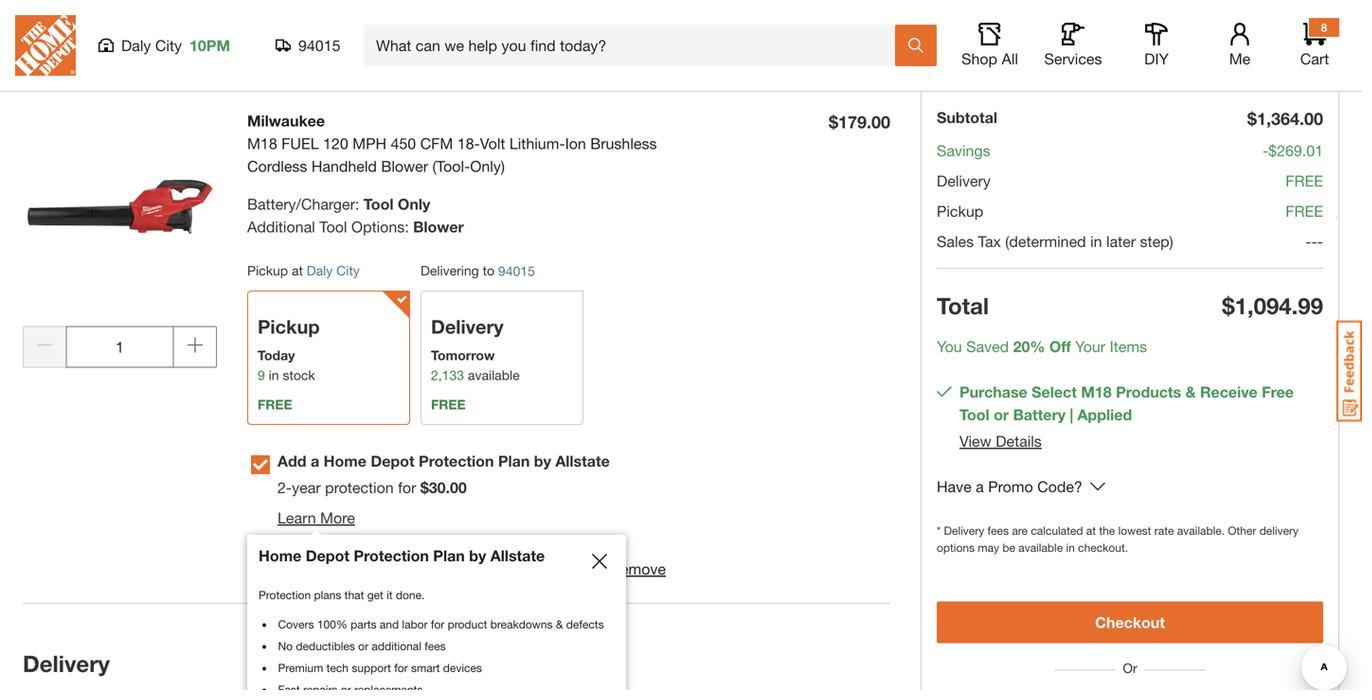 Task type: vqa. For each thing, say whether or not it's contained in the screenshot.
BREAKDOWNS
yes



Task type: locate. For each thing, give the bounding box(es) containing it.
1 horizontal spatial home
[[324, 452, 367, 470]]

in inside pickup today 9 in stock
[[269, 368, 279, 383]]

or down purchase
[[994, 406, 1010, 424]]

1 horizontal spatial m18
[[1082, 383, 1112, 401]]

1 vertical spatial protection
[[354, 547, 429, 565]]

tool up "options"
[[364, 195, 394, 213]]

8
[[1322, 21, 1328, 34]]

city right )
[[155, 36, 182, 54]]

120
[[323, 134, 349, 152]]

0 vertical spatial to
[[483, 263, 495, 279]]

a for have
[[976, 478, 985, 496]]

daly
[[121, 36, 151, 54], [23, 47, 56, 68], [307, 263, 333, 279]]

1 horizontal spatial at
[[1087, 525, 1097, 538]]

your right off
[[1076, 338, 1106, 356]]

0 vertical spatial home
[[324, 452, 367, 470]]

blower down the only
[[413, 218, 464, 236]]

save down learn
[[247, 560, 281, 578]]

fees up smart
[[425, 640, 446, 654]]

protection up 30.00
[[419, 452, 494, 470]]

2-
[[278, 479, 292, 497]]

& inside covers 100% parts and labor for product breakdowns & defects no deductibles or additional fees premium tech support for smart devices
[[556, 618, 563, 632]]

order
[[993, 47, 1055, 74]]

94015 button
[[276, 36, 341, 55]]

1 horizontal spatial city
[[155, 36, 182, 54]]

*
[[937, 525, 941, 538]]

save
[[247, 560, 281, 578], [436, 560, 470, 578]]

to left the 94015 link
[[483, 263, 495, 279]]

| applied
[[1066, 406, 1133, 424]]

0 vertical spatial depot
[[371, 452, 415, 470]]

free down 2,133
[[431, 397, 466, 413]]

0 horizontal spatial in
[[269, 368, 279, 383]]

: up "options"
[[355, 195, 360, 213]]

0 horizontal spatial home
[[259, 547, 302, 565]]

2,133
[[431, 368, 464, 383]]

in left later
[[1091, 233, 1103, 251]]

10pm
[[190, 36, 230, 54]]

to for list
[[474, 560, 488, 578]]

1 horizontal spatial :
[[405, 218, 409, 236]]

at left the
[[1087, 525, 1097, 538]]

today
[[258, 348, 295, 363]]

2 save from the left
[[436, 560, 470, 578]]

1 horizontal spatial available
[[1019, 542, 1064, 555]]

0 horizontal spatial fees
[[425, 640, 446, 654]]

0 horizontal spatial allstate
[[491, 547, 545, 565]]

a right add
[[311, 452, 320, 470]]

1 horizontal spatial &
[[1186, 383, 1197, 401]]

daly city 10pm
[[121, 36, 230, 54]]

& left receive
[[1186, 383, 1197, 401]]

0 horizontal spatial tool
[[320, 218, 347, 236]]

1 vertical spatial your
[[1076, 338, 1106, 356]]

94015 inside the delivering to 94015
[[498, 263, 535, 279]]

a right have
[[976, 478, 985, 496]]

the home depot logo image
[[15, 15, 76, 76]]

view details
[[960, 433, 1042, 451]]

20%
[[1014, 338, 1046, 356]]

in for pickup
[[269, 368, 279, 383]]

1 vertical spatial at
[[1087, 525, 1097, 538]]

blower
[[381, 157, 429, 175], [413, 218, 464, 236]]

available down calculated
[[1019, 542, 1064, 555]]

0 horizontal spatial available
[[468, 368, 520, 383]]

a inside the add a home depot protection plan by allstate 2-year protection for $ 30.00
[[311, 452, 320, 470]]

daly right 1
[[121, 36, 151, 54]]

fees inside * delivery fees are calculated at the lowest rate available. other delivery options may be available in checkout.
[[988, 525, 1009, 538]]

2 vertical spatial tool
[[960, 406, 990, 424]]

0 horizontal spatial city
[[61, 47, 91, 68]]

1 horizontal spatial allstate
[[556, 452, 610, 470]]

$269.01
[[1269, 142, 1324, 160]]

1 vertical spatial blower
[[413, 218, 464, 236]]

feedback link image
[[1337, 320, 1363, 423]]

have a promo code?
[[937, 478, 1083, 496]]

-
[[1263, 142, 1269, 160], [1306, 233, 1312, 251], [1312, 233, 1318, 251], [1318, 233, 1324, 251]]

0 vertical spatial available
[[468, 368, 520, 383]]

tool down battery/charger
[[320, 218, 347, 236]]

me button
[[1210, 23, 1271, 68]]

0 horizontal spatial save
[[247, 560, 281, 578]]

sales
[[937, 233, 974, 251]]

other
[[1229, 525, 1257, 538]]

shop all button
[[960, 23, 1021, 68]]

list
[[492, 560, 516, 578]]

0 vertical spatial your
[[937, 47, 987, 74]]

0 vertical spatial 94015
[[299, 36, 341, 54]]

1 horizontal spatial plan
[[498, 452, 530, 470]]

* delivery fees are calculated at the lowest rate available. other delivery options may be available in checkout.
[[937, 525, 1299, 555]]

breakdowns
[[491, 618, 553, 632]]

1 horizontal spatial or
[[994, 406, 1010, 424]]

1 vertical spatial m18
[[1082, 383, 1112, 401]]

1 horizontal spatial your
[[1076, 338, 1106, 356]]

0 vertical spatial by
[[534, 452, 552, 470]]

1 save from the left
[[247, 560, 281, 578]]

for down additional
[[394, 662, 408, 675]]

2 horizontal spatial daly
[[307, 263, 333, 279]]

diy button
[[1127, 23, 1188, 68]]

0 horizontal spatial or
[[358, 640, 369, 654]]

0 vertical spatial a
[[311, 452, 320, 470]]

for
[[398, 479, 416, 497], [285, 560, 304, 578], [431, 618, 445, 632], [394, 662, 408, 675]]

additional
[[247, 218, 315, 236]]

devices
[[443, 662, 482, 675]]

in down calculated
[[1067, 542, 1076, 555]]

available.
[[1178, 525, 1226, 538]]

cart
[[1301, 50, 1330, 68]]

save left list
[[436, 560, 470, 578]]

you saved 20% off your item s
[[937, 338, 1148, 356]]

to for 94015
[[483, 263, 495, 279]]

city left (
[[61, 47, 91, 68]]

fuel
[[282, 134, 319, 152]]

1 vertical spatial or
[[358, 640, 369, 654]]

save for later
[[247, 560, 342, 578]]

0 vertical spatial m18
[[247, 134, 277, 152]]

save for save for later
[[247, 560, 281, 578]]

m18 up the cordless
[[247, 134, 277, 152]]

m18 inside purchase select m18 products & receive free tool or battery
[[1082, 383, 1112, 401]]

1 vertical spatial tool
[[320, 218, 347, 236]]

0 vertical spatial in
[[1091, 233, 1103, 251]]

1 horizontal spatial 94015
[[498, 263, 535, 279]]

$1,364.00
[[1248, 109, 1324, 129]]

fees up may
[[988, 525, 1009, 538]]

m18 inside milwaukee m18 fuel 120 mph 450 cfm 18-volt lithium-ion brushless cordless handheld blower (tool-only)
[[247, 134, 277, 152]]

0 horizontal spatial your
[[937, 47, 987, 74]]

1 horizontal spatial a
[[976, 478, 985, 496]]

item
[[1110, 338, 1140, 356]]

be
[[1003, 542, 1016, 555]]

:
[[355, 195, 360, 213], [405, 218, 409, 236]]

daly city ( 1 item )
[[23, 47, 156, 68]]

stock
[[283, 368, 315, 383]]

1 vertical spatial 94015
[[498, 263, 535, 279]]

protection inside the add a home depot protection plan by allstate 2-year protection for $ 30.00
[[419, 452, 494, 470]]

1 vertical spatial by
[[469, 547, 486, 565]]

1 vertical spatial available
[[1019, 542, 1064, 555]]

city
[[155, 36, 182, 54], [61, 47, 91, 68], [337, 263, 360, 279]]

1 horizontal spatial tool
[[364, 195, 394, 213]]

tool inside purchase select m18 products & receive free tool or battery
[[960, 406, 990, 424]]

1 vertical spatial &
[[556, 618, 563, 632]]

1 vertical spatial in
[[269, 368, 279, 383]]

0 horizontal spatial &
[[556, 618, 563, 632]]

at left daly city button
[[292, 263, 303, 279]]

add a home depot protection plan by allstate 2-year protection for $ 30.00
[[278, 452, 610, 497]]

0 vertical spatial allstate
[[556, 452, 610, 470]]

0 vertical spatial or
[[994, 406, 1010, 424]]

delivery inside * delivery fees are calculated at the lowest rate available. other delivery options may be available in checkout.
[[945, 525, 985, 538]]

your left all
[[937, 47, 987, 74]]

in for sales
[[1091, 233, 1103, 251]]

home depot protection plan by allstate
[[259, 547, 545, 565]]

in right 9
[[269, 368, 279, 383]]

450
[[391, 134, 416, 152]]

0 vertical spatial plan
[[498, 452, 530, 470]]

learn more
[[278, 509, 355, 527]]

depot up protection
[[371, 452, 415, 470]]

1 horizontal spatial fees
[[988, 525, 1009, 538]]

0 vertical spatial fees
[[988, 525, 1009, 538]]

may
[[978, 542, 1000, 555]]

0 horizontal spatial plan
[[433, 547, 465, 565]]

available inside delivery tomorrow 2,133 available
[[468, 368, 520, 383]]

remove button
[[610, 558, 666, 581]]

free
[[1286, 172, 1324, 190], [1286, 202, 1324, 220], [258, 397, 292, 413], [431, 397, 466, 413]]

protection up the it
[[354, 547, 429, 565]]

2 horizontal spatial tool
[[960, 406, 990, 424]]

1 horizontal spatial save
[[436, 560, 470, 578]]

home down learn
[[259, 547, 302, 565]]

1 horizontal spatial by
[[534, 452, 552, 470]]

available
[[468, 368, 520, 383], [1019, 542, 1064, 555]]

daly down additional
[[307, 263, 333, 279]]

off
[[1050, 338, 1072, 356]]

depot up plans
[[306, 547, 350, 565]]

available down tomorrow
[[468, 368, 520, 383]]

or inside covers 100% parts and labor for product breakdowns & defects no deductibles or additional fees premium tech support for smart devices
[[358, 640, 369, 654]]

handheld
[[312, 157, 377, 175]]

your order
[[937, 47, 1055, 74]]

blower down 450
[[381, 157, 429, 175]]

a
[[311, 452, 320, 470], [976, 478, 985, 496]]

1 vertical spatial a
[[976, 478, 985, 496]]

None text field
[[66, 326, 174, 368]]

plan
[[498, 452, 530, 470], [433, 547, 465, 565]]

0 horizontal spatial 94015
[[299, 36, 341, 54]]

daly left (
[[23, 47, 56, 68]]

s
[[1140, 338, 1148, 356]]

or down parts
[[358, 640, 369, 654]]

30.00
[[429, 479, 467, 497]]

0 vertical spatial :
[[355, 195, 360, 213]]

protection down save for later
[[259, 589, 311, 602]]

decrement image
[[37, 338, 52, 353]]

1 vertical spatial to
[[474, 560, 488, 578]]

0 horizontal spatial daly
[[23, 47, 56, 68]]

me
[[1230, 50, 1251, 68]]

2 horizontal spatial in
[[1091, 233, 1103, 251]]

2 vertical spatial protection
[[259, 589, 311, 602]]

or inside purchase select m18 products & receive free tool or battery
[[994, 406, 1010, 424]]

1 horizontal spatial depot
[[371, 452, 415, 470]]

1 vertical spatial fees
[[425, 640, 446, 654]]

0 horizontal spatial depot
[[306, 547, 350, 565]]

0 vertical spatial &
[[1186, 383, 1197, 401]]

fees inside covers 100% parts and labor for product breakdowns & defects no deductibles or additional fees premium tech support for smart devices
[[425, 640, 446, 654]]

0 horizontal spatial a
[[311, 452, 320, 470]]

tomorrow
[[431, 348, 495, 363]]

0 horizontal spatial m18
[[247, 134, 277, 152]]

0 horizontal spatial :
[[355, 195, 360, 213]]

: down the only
[[405, 218, 409, 236]]

volt
[[480, 134, 506, 152]]

& left "defects"
[[556, 618, 563, 632]]

0 vertical spatial blower
[[381, 157, 429, 175]]

m18 up | applied
[[1082, 383, 1112, 401]]

2 vertical spatial in
[[1067, 542, 1076, 555]]

to inside button
[[474, 560, 488, 578]]

$
[[421, 479, 429, 497]]

0 vertical spatial protection
[[419, 452, 494, 470]]

for left later
[[285, 560, 304, 578]]

for left $
[[398, 479, 416, 497]]

1 horizontal spatial daly
[[121, 36, 151, 54]]

home up protection
[[324, 452, 367, 470]]

done.
[[396, 589, 425, 602]]

tool up view
[[960, 406, 990, 424]]

94015 right delivering at the top of page
[[498, 263, 535, 279]]

product image
[[23, 109, 217, 304]]

94015 up 'milwaukee'
[[299, 36, 341, 54]]

cordless
[[247, 157, 307, 175]]

0 horizontal spatial at
[[292, 263, 303, 279]]

city down "options"
[[337, 263, 360, 279]]

by inside the add a home depot protection plan by allstate 2-year protection for $ 30.00
[[534, 452, 552, 470]]

to left list
[[474, 560, 488, 578]]

close image
[[592, 554, 608, 570]]

$1,094.99
[[1223, 292, 1324, 319]]

to inside the delivering to 94015
[[483, 263, 495, 279]]

by
[[534, 452, 552, 470], [469, 547, 486, 565]]

1 horizontal spatial in
[[1067, 542, 1076, 555]]

allstate
[[556, 452, 610, 470], [491, 547, 545, 565]]

delivery
[[937, 172, 991, 190], [431, 315, 504, 338], [945, 525, 985, 538], [23, 650, 110, 677]]

rate
[[1155, 525, 1175, 538]]

1 vertical spatial depot
[[306, 547, 350, 565]]

protection
[[419, 452, 494, 470], [354, 547, 429, 565], [259, 589, 311, 602]]



Task type: describe. For each thing, give the bounding box(es) containing it.
remove
[[610, 560, 666, 578]]

savings
[[937, 142, 991, 160]]

free
[[1263, 383, 1295, 401]]

$179.00
[[829, 112, 891, 132]]

allstate inside the add a home depot protection plan by allstate 2-year protection for $ 30.00
[[556, 452, 610, 470]]

support
[[352, 662, 391, 675]]

premium
[[278, 662, 323, 675]]

lowest
[[1119, 525, 1152, 538]]

learn more button
[[278, 505, 355, 528]]

city for 10pm
[[155, 36, 182, 54]]

plan inside the add a home depot protection plan by allstate 2-year protection for $ 30.00
[[498, 452, 530, 470]]

or
[[1116, 661, 1145, 677]]

total
[[937, 292, 990, 319]]

pickup up sales
[[937, 202, 984, 220]]

free up "---"
[[1286, 202, 1324, 220]]

increment image
[[187, 338, 203, 353]]

depot inside the add a home depot protection plan by allstate 2-year protection for $ 30.00
[[371, 452, 415, 470]]

view details button
[[960, 433, 1042, 451]]

for inside button
[[285, 560, 304, 578]]

smart
[[411, 662, 440, 675]]

additional
[[372, 640, 422, 654]]

no
[[278, 640, 293, 654]]

services
[[1045, 50, 1103, 68]]

protection
[[325, 479, 394, 497]]

labor
[[402, 618, 428, 632]]

|
[[1070, 406, 1074, 424]]

saved
[[967, 338, 1010, 356]]

delivery inside delivery tomorrow 2,133 available
[[431, 315, 504, 338]]

more
[[320, 509, 355, 527]]

receive
[[1201, 383, 1258, 401]]

and
[[380, 618, 399, 632]]

city for (
[[61, 47, 91, 68]]

have
[[937, 478, 972, 496]]

-$269.01
[[1263, 142, 1324, 160]]

pickup up the today
[[258, 315, 320, 338]]

battery
[[1014, 406, 1066, 424]]

1 vertical spatial home
[[259, 547, 302, 565]]

daly city button
[[307, 263, 360, 279]]

cfm
[[420, 134, 453, 152]]

free down $269.01
[[1286, 172, 1324, 190]]

pickup up "daly city ( 1 item )"
[[23, 9, 97, 36]]

battery/charger
[[247, 195, 355, 213]]

delivering to 94015
[[421, 263, 535, 279]]

only)
[[470, 157, 505, 175]]

checkout
[[1096, 614, 1166, 632]]

tax
[[979, 233, 1002, 251]]

1 vertical spatial :
[[405, 218, 409, 236]]

ion
[[565, 134, 587, 152]]

later
[[1107, 233, 1137, 251]]

are
[[1013, 525, 1028, 538]]

1 vertical spatial plan
[[433, 547, 465, 565]]

that
[[345, 589, 364, 602]]

0 vertical spatial tool
[[364, 195, 394, 213]]

100%
[[317, 618, 348, 632]]

blower inside milwaukee m18 fuel 120 mph 450 cfm 18-volt lithium-ion brushless cordless handheld blower (tool-only)
[[381, 157, 429, 175]]

mph
[[353, 134, 387, 152]]

pickup at daly city
[[247, 263, 360, 279]]

blower inside battery/charger : tool only additional tool options : blower
[[413, 218, 464, 236]]

(
[[96, 47, 100, 68]]

all
[[1002, 50, 1019, 68]]

for right labor
[[431, 618, 445, 632]]

available inside * delivery fees are calculated at the lowest rate available. other delivery options may be available in checkout.
[[1019, 542, 1064, 555]]

0 vertical spatial at
[[292, 263, 303, 279]]

it
[[387, 589, 393, 602]]

---
[[1306, 233, 1324, 251]]

year
[[292, 479, 321, 497]]

milwaukee m18 fuel 120 mph 450 cfm 18-volt lithium-ion brushless cordless handheld blower (tool-only)
[[247, 112, 657, 175]]

pickup down additional
[[247, 263, 288, 279]]

tech
[[327, 662, 349, 675]]

free down 9
[[258, 397, 292, 413]]

checkout button
[[937, 602, 1324, 644]]

sales tax (determined in later step)
[[937, 233, 1174, 251]]

select
[[1032, 383, 1078, 401]]

subtotal
[[937, 109, 998, 127]]

a for add
[[311, 452, 320, 470]]

defects
[[567, 618, 604, 632]]

for inside the add a home depot protection plan by allstate 2-year protection for $ 30.00
[[398, 479, 416, 497]]

daly for daly city 10pm
[[121, 36, 151, 54]]

only
[[398, 195, 431, 213]]

battery/charger : tool only additional tool options : blower
[[247, 195, 464, 236]]

deductibles
[[296, 640, 355, 654]]

in inside * delivery fees are calculated at the lowest rate available. other delivery options may be available in checkout.
[[1067, 542, 1076, 555]]

brushless
[[591, 134, 657, 152]]

code?
[[1038, 478, 1083, 496]]

applied
[[1078, 406, 1133, 424]]

(tool-
[[433, 157, 470, 175]]

later
[[308, 560, 342, 578]]

2 horizontal spatial city
[[337, 263, 360, 279]]

plans
[[314, 589, 342, 602]]

home inside the add a home depot protection plan by allstate 2-year protection for $ 30.00
[[324, 452, 367, 470]]

product
[[448, 618, 488, 632]]

milwaukee
[[247, 112, 325, 130]]

daly for daly city ( 1 item )
[[23, 47, 56, 68]]

promo
[[989, 478, 1034, 496]]

18-
[[458, 134, 480, 152]]

at inside * delivery fees are calculated at the lowest rate available. other delivery options may be available in checkout.
[[1087, 525, 1097, 538]]

options
[[352, 218, 405, 236]]

What can we help you find today? search field
[[376, 26, 895, 65]]

purchase select m18 products & receive free tool or battery
[[960, 383, 1295, 424]]

0 horizontal spatial by
[[469, 547, 486, 565]]

have a promo code? link
[[937, 476, 1083, 500]]

94015 link
[[498, 261, 535, 281]]

1 vertical spatial allstate
[[491, 547, 545, 565]]

save for save to list
[[436, 560, 470, 578]]

purchase
[[960, 383, 1028, 401]]

& inside purchase select m18 products & receive free tool or battery
[[1186, 383, 1197, 401]]

protection plans that get it done.
[[259, 589, 425, 602]]

94015 inside button
[[299, 36, 341, 54]]

item
[[114, 47, 147, 68]]

checkout.
[[1079, 542, 1129, 555]]



